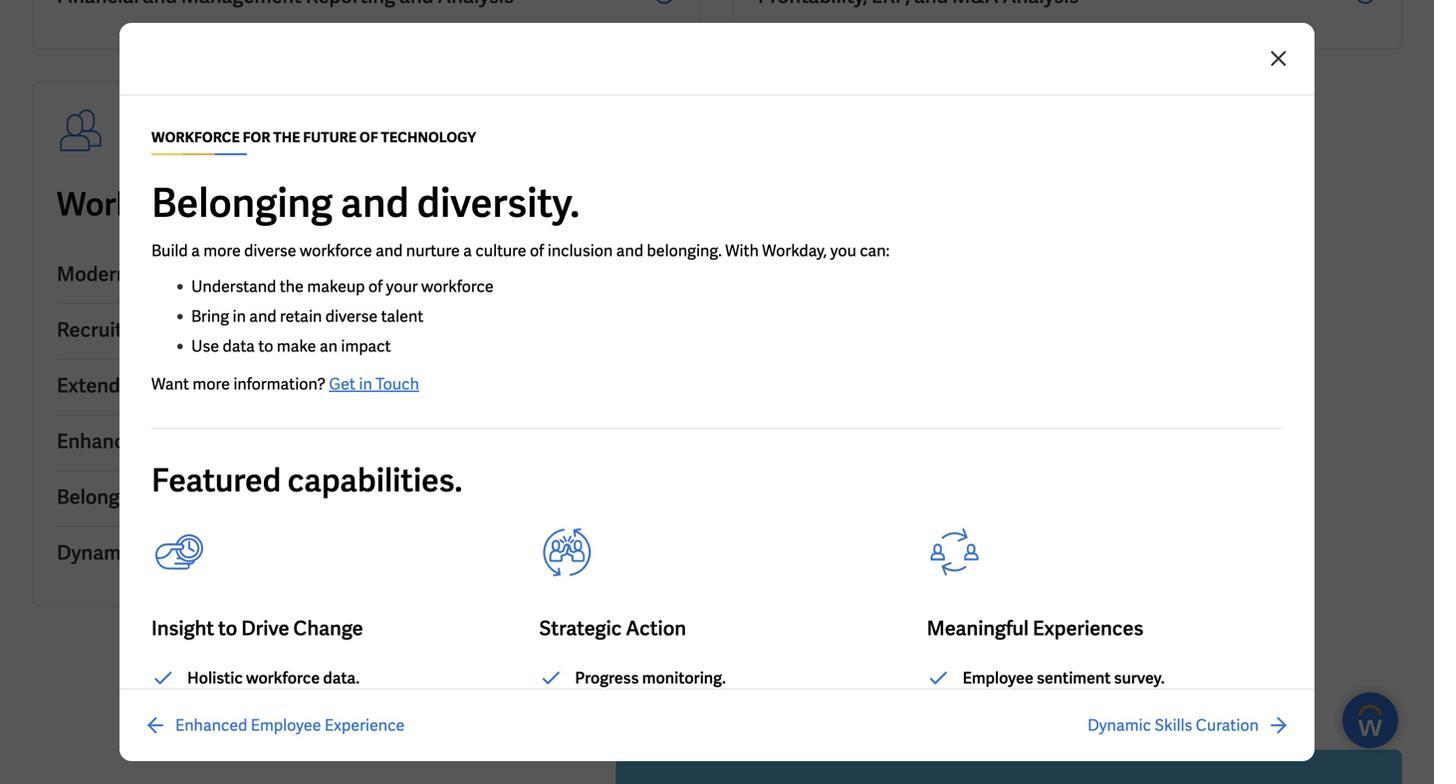 Task type: vqa. For each thing, say whether or not it's contained in the screenshot.
the right "candidate"
no



Task type: describe. For each thing, give the bounding box(es) containing it.
featured
[[151, 460, 281, 502]]

an
[[320, 336, 338, 357]]

2 vertical spatial workforce
[[246, 668, 320, 689]]

and down of
[[341, 177, 409, 229]]

recruit and onboard button
[[57, 304, 676, 360]]

you
[[831, 241, 857, 261]]

inclusion
[[548, 241, 613, 261]]

of inside understand the makeup of your workforce bring in and retain diverse talent use data to make an impact
[[368, 276, 383, 297]]

featured capabilities.
[[151, 460, 463, 502]]

future
[[317, 184, 412, 225]]

0 horizontal spatial to
[[218, 616, 237, 642]]

0 vertical spatial more
[[203, 241, 241, 261]]

information?
[[233, 374, 326, 395]]

dynamic skills curation for top dynamic skills curation button
[[57, 540, 272, 566]]

meaningful experiences
[[927, 616, 1144, 642]]

and inside understand the makeup of your workforce bring in and retain diverse talent use data to make an impact
[[249, 306, 277, 327]]

build a more diverse workforce and nurture a culture of inclusion and belonging. with workday, you can:
[[151, 241, 893, 261]]

build
[[151, 241, 188, 261]]

talent
[[381, 306, 424, 327]]

to inside understand the makeup of your workforce bring in and retain diverse talent use data to make an impact
[[258, 336, 273, 357]]

0 vertical spatial workforce
[[57, 184, 209, 225]]

workforce for the future of technology
[[151, 129, 476, 146]]

employee sentiment survey.
[[963, 668, 1165, 689]]

idc infobrief for tech image
[[616, 751, 1403, 785]]

1 horizontal spatial employee
[[251, 716, 321, 737]]

holistic workforce data.
[[187, 668, 360, 689]]

can:
[[860, 241, 890, 261]]

nurture
[[406, 241, 460, 261]]

holistic
[[187, 668, 243, 689]]

belonging for belonging and diversity
[[57, 485, 147, 511]]

insight
[[151, 616, 214, 642]]

in inside understand the makeup of your workforce bring in and retain diverse talent use data to make an impact
[[233, 306, 246, 327]]

delivery
[[271, 261, 345, 287]]

progress
[[575, 668, 639, 689]]

data
[[223, 336, 255, 357]]

0 horizontal spatial enhanced
[[57, 429, 147, 455]]

extended workforce management
[[57, 373, 366, 399]]

2 a from the left
[[463, 241, 472, 261]]

curation for dynamic skills curation button in belonging and diversity. dialog
[[1196, 716, 1259, 737]]

1 vertical spatial in
[[359, 374, 372, 395]]

want
[[151, 374, 189, 395]]

makeup
[[307, 276, 365, 297]]

0 vertical spatial the
[[262, 184, 311, 225]]

1 vertical spatial more
[[193, 374, 230, 395]]

sentiment
[[1037, 668, 1111, 689]]

progress monitoring.
[[575, 668, 726, 689]]

get
[[329, 374, 356, 395]]

management
[[246, 373, 366, 399]]

0 vertical spatial enhanced employee experience button
[[57, 416, 676, 472]]

experiences
[[1033, 616, 1144, 642]]

modernized
[[57, 261, 165, 287]]

retain
[[280, 306, 322, 327]]

0 vertical spatial workforce
[[300, 241, 372, 261]]

enhanced employee experience button inside belonging and diversity. dialog
[[143, 714, 405, 738]]

diversity
[[190, 485, 270, 511]]

capabilities.
[[287, 460, 463, 502]]

for
[[215, 184, 256, 225]]

service
[[200, 261, 267, 287]]

experience inside belonging and diversity. dialog
[[325, 716, 405, 737]]

extended workforce management button
[[57, 360, 676, 416]]

extended
[[57, 373, 143, 399]]

change
[[293, 616, 363, 642]]

bring
[[191, 306, 229, 327]]



Task type: locate. For each thing, give the bounding box(es) containing it.
enhanced employee experience inside belonging and diversity. dialog
[[175, 716, 405, 737]]

2 vertical spatial of
[[368, 276, 383, 297]]

1 vertical spatial workforce
[[421, 276, 494, 297]]

and left diversity
[[151, 485, 186, 511]]

dynamic skills curation down "survey."
[[1088, 716, 1259, 737]]

dynamic
[[57, 540, 137, 566], [1088, 716, 1152, 737]]

in
[[233, 306, 246, 327], [359, 374, 372, 395]]

enhanced down holistic
[[175, 716, 247, 737]]

workforce
[[300, 241, 372, 261], [421, 276, 494, 297], [246, 668, 320, 689]]

2 horizontal spatial employee
[[963, 668, 1034, 689]]

understand
[[191, 276, 276, 297]]

in right the get
[[359, 374, 372, 395]]

curation inside belonging and diversity. dialog
[[1196, 716, 1259, 737]]

belonging
[[151, 177, 333, 229], [57, 485, 147, 511]]

to
[[258, 336, 273, 357], [218, 616, 237, 642]]

1 vertical spatial workforce
[[147, 373, 242, 399]]

workforce up build
[[57, 184, 209, 225]]

of
[[360, 129, 378, 146]]

0 vertical spatial to
[[258, 336, 273, 357]]

1 vertical spatial enhanced employee experience
[[175, 716, 405, 737]]

enhanced employee experience button
[[57, 416, 676, 472], [143, 714, 405, 738]]

the right for
[[262, 184, 311, 225]]

0 vertical spatial diverse
[[244, 241, 296, 261]]

experience up featured capabilities.
[[244, 429, 345, 455]]

1 horizontal spatial in
[[359, 374, 372, 395]]

1 vertical spatial curation
[[1196, 716, 1259, 737]]

to left drive
[[218, 616, 237, 642]]

0 vertical spatial in
[[233, 306, 246, 327]]

1 horizontal spatial of
[[418, 184, 448, 225]]

belonging and diversity button
[[57, 472, 676, 527]]

0 horizontal spatial dynamic skills curation button
[[57, 527, 676, 582]]

0 horizontal spatial curation
[[193, 540, 272, 566]]

1 horizontal spatial dynamic skills curation button
[[1088, 714, 1291, 738]]

0 vertical spatial dynamic skills curation
[[57, 540, 272, 566]]

dynamic skills curation down the belonging and diversity
[[57, 540, 272, 566]]

1 vertical spatial belonging
[[57, 485, 147, 511]]

diverse
[[244, 241, 296, 261], [325, 306, 378, 327]]

dynamic skills curation inside belonging and diversity. dialog
[[1088, 716, 1259, 737]]

your
[[386, 276, 418, 297]]

dynamic skills curation for dynamic skills curation button in belonging and diversity. dialog
[[1088, 716, 1259, 737]]

and up your
[[376, 241, 403, 261]]

for
[[243, 129, 270, 146]]

workforce down drive
[[246, 668, 320, 689]]

understand the makeup of your workforce bring in and retain diverse talent use data to make an impact
[[191, 276, 494, 357]]

0 vertical spatial dynamic skills curation button
[[57, 527, 676, 582]]

1 horizontal spatial dynamic
[[1088, 716, 1152, 737]]

1 vertical spatial of
[[530, 241, 544, 261]]

strategic
[[539, 616, 622, 642]]

and right the recruit
[[127, 317, 161, 343]]

dynamic down the belonging and diversity
[[57, 540, 137, 566]]

enhanced employee experience button down get in touch link
[[57, 416, 676, 472]]

belonging.
[[647, 241, 722, 261]]

dynamic skills curation button
[[57, 527, 676, 582], [1088, 714, 1291, 738]]

1 vertical spatial skills
[[1155, 716, 1193, 737]]

0 horizontal spatial skills
[[141, 540, 189, 566]]

of left your
[[368, 276, 383, 297]]

0 horizontal spatial belonging
[[57, 485, 147, 511]]

a left the culture
[[463, 241, 472, 261]]

technology
[[381, 129, 476, 146]]

hr
[[169, 261, 196, 287]]

curation
[[193, 540, 272, 566], [1196, 716, 1259, 737]]

a
[[191, 241, 200, 261], [463, 241, 472, 261]]

more
[[203, 241, 241, 261], [193, 374, 230, 395]]

belonging and diversity.
[[151, 177, 580, 229]]

impact
[[341, 336, 391, 357]]

modernized hr service delivery
[[57, 261, 345, 287]]

dynamic skills curation button inside belonging and diversity. dialog
[[1088, 714, 1291, 738]]

dynamic skills curation button down capabilities.
[[57, 527, 676, 582]]

the inside understand the makeup of your workforce bring in and retain diverse talent use data to make an impact
[[280, 276, 304, 297]]

insight to drive change
[[151, 616, 363, 642]]

belonging inside dialog
[[151, 177, 333, 229]]

workforce up makeup
[[300, 241, 372, 261]]

0 horizontal spatial in
[[233, 306, 246, 327]]

and
[[341, 177, 409, 229], [376, 241, 403, 261], [616, 241, 644, 261], [249, 306, 277, 327], [127, 317, 161, 343], [151, 485, 186, 511]]

2 vertical spatial employee
[[251, 716, 321, 737]]

1 horizontal spatial to
[[258, 336, 273, 357]]

2 horizontal spatial of
[[530, 241, 544, 261]]

with
[[725, 241, 759, 261]]

the
[[273, 129, 300, 146]]

skills for dynamic skills curation button in belonging and diversity. dialog
[[1155, 716, 1193, 737]]

want more information? get in touch
[[151, 374, 419, 395]]

meaningful
[[927, 616, 1029, 642]]

workday,
[[762, 241, 827, 261]]

1 vertical spatial diverse
[[325, 306, 378, 327]]

belonging for belonging and diversity.
[[151, 177, 333, 229]]

technology
[[454, 184, 620, 225]]

diversity.
[[417, 177, 580, 229]]

dynamic inside belonging and diversity. dialog
[[1088, 716, 1152, 737]]

1 vertical spatial experience
[[325, 716, 405, 737]]

more up understand
[[203, 241, 241, 261]]

to right data
[[258, 336, 273, 357]]

data.
[[323, 668, 360, 689]]

skills down "survey."
[[1155, 716, 1193, 737]]

0 vertical spatial belonging
[[151, 177, 333, 229]]

monitoring.
[[642, 668, 726, 689]]

diverse up impact
[[325, 306, 378, 327]]

enhanced inside belonging and diversity. dialog
[[175, 716, 247, 737]]

workforce inside button
[[147, 373, 242, 399]]

1 a from the left
[[191, 241, 200, 261]]

diverse up understand
[[244, 241, 296, 261]]

culture
[[476, 241, 527, 261]]

skills for top dynamic skills curation button
[[141, 540, 189, 566]]

use
[[191, 336, 219, 357]]

0 horizontal spatial diverse
[[244, 241, 296, 261]]

1 vertical spatial to
[[218, 616, 237, 642]]

1 vertical spatial dynamic skills curation button
[[1088, 714, 1291, 738]]

action
[[626, 616, 686, 642]]

of
[[418, 184, 448, 225], [530, 241, 544, 261], [368, 276, 383, 297]]

0 vertical spatial dynamic
[[57, 540, 137, 566]]

0 horizontal spatial of
[[368, 276, 383, 297]]

dynamic skills curation button down "survey."
[[1088, 714, 1291, 738]]

skills down the belonging and diversity
[[141, 540, 189, 566]]

0 vertical spatial curation
[[193, 540, 272, 566]]

dynamic for top dynamic skills curation button
[[57, 540, 137, 566]]

1 vertical spatial the
[[280, 276, 304, 297]]

0 horizontal spatial a
[[191, 241, 200, 261]]

make
[[277, 336, 316, 357]]

workforce down nurture at the top of the page
[[421, 276, 494, 297]]

onboard
[[165, 317, 245, 343]]

and left retain
[[249, 306, 277, 327]]

1 horizontal spatial diverse
[[325, 306, 378, 327]]

enhanced employee experience
[[57, 429, 345, 455], [175, 716, 405, 737]]

0 vertical spatial enhanced employee experience
[[57, 429, 345, 455]]

1 horizontal spatial skills
[[1155, 716, 1193, 737]]

workforce inside understand the makeup of your workforce bring in and retain diverse talent use data to make an impact
[[421, 276, 494, 297]]

workforce down use on the left top
[[147, 373, 242, 399]]

workforce for the future of technology
[[57, 184, 620, 225]]

0 horizontal spatial dynamic skills curation
[[57, 540, 272, 566]]

the
[[262, 184, 311, 225], [280, 276, 304, 297]]

1 vertical spatial dynamic
[[1088, 716, 1152, 737]]

belonging inside button
[[57, 485, 147, 511]]

diverse inside understand the makeup of your workforce bring in and retain diverse talent use data to make an impact
[[325, 306, 378, 327]]

0 horizontal spatial dynamic
[[57, 540, 137, 566]]

1 vertical spatial employee
[[963, 668, 1034, 689]]

survey.
[[1114, 668, 1165, 689]]

enhanced employee experience button down "holistic workforce data."
[[143, 714, 405, 738]]

employee up featured
[[151, 429, 240, 455]]

dynamic for dynamic skills curation button in belonging and diversity. dialog
[[1088, 716, 1152, 737]]

modernized hr service delivery button
[[57, 249, 676, 304]]

0 horizontal spatial employee
[[151, 429, 240, 455]]

in right bring
[[233, 306, 246, 327]]

0 vertical spatial of
[[418, 184, 448, 225]]

of right the culture
[[530, 241, 544, 261]]

enhanced employee experience up featured
[[57, 429, 345, 455]]

curation for top dynamic skills curation button
[[193, 540, 272, 566]]

experience down data.
[[325, 716, 405, 737]]

0 vertical spatial experience
[[244, 429, 345, 455]]

1 horizontal spatial belonging
[[151, 177, 333, 229]]

dynamic down "survey."
[[1088, 716, 1152, 737]]

skills inside belonging and diversity. dialog
[[1155, 716, 1193, 737]]

1 vertical spatial enhanced
[[175, 716, 247, 737]]

skills
[[141, 540, 189, 566], [1155, 716, 1193, 737]]

enhanced employee experience down "holistic workforce data."
[[175, 716, 405, 737]]

more down use on the left top
[[193, 374, 230, 395]]

employee down meaningful
[[963, 668, 1034, 689]]

of up nurture at the top of the page
[[418, 184, 448, 225]]

1 horizontal spatial dynamic skills curation
[[1088, 716, 1259, 737]]

belonging and diversity. dialog
[[0, 0, 1434, 785]]

recruit and onboard
[[57, 317, 245, 343]]

touch
[[376, 374, 419, 395]]

1 horizontal spatial enhanced
[[175, 716, 247, 737]]

1 horizontal spatial curation
[[1196, 716, 1259, 737]]

the up retain
[[280, 276, 304, 297]]

future
[[303, 129, 357, 146]]

0 vertical spatial employee
[[151, 429, 240, 455]]

0 vertical spatial skills
[[141, 540, 189, 566]]

enhanced
[[57, 429, 147, 455], [175, 716, 247, 737]]

workforce
[[151, 129, 240, 146]]

get in touch link
[[329, 374, 419, 395]]

1 vertical spatial enhanced employee experience button
[[143, 714, 405, 738]]

employee
[[151, 429, 240, 455], [963, 668, 1034, 689], [251, 716, 321, 737]]

drive
[[241, 616, 289, 642]]

1 horizontal spatial a
[[463, 241, 472, 261]]

a right build
[[191, 241, 200, 261]]

and right inclusion
[[616, 241, 644, 261]]

recruit
[[57, 317, 123, 343]]

dynamic skills curation
[[57, 540, 272, 566], [1088, 716, 1259, 737]]

employee down "holistic workforce data."
[[251, 716, 321, 737]]

0 vertical spatial enhanced
[[57, 429, 147, 455]]

enhanced down extended
[[57, 429, 147, 455]]

experience
[[244, 429, 345, 455], [325, 716, 405, 737]]

1 vertical spatial dynamic skills curation
[[1088, 716, 1259, 737]]

strategic action
[[539, 616, 686, 642]]

belonging and diversity
[[57, 485, 270, 511]]



